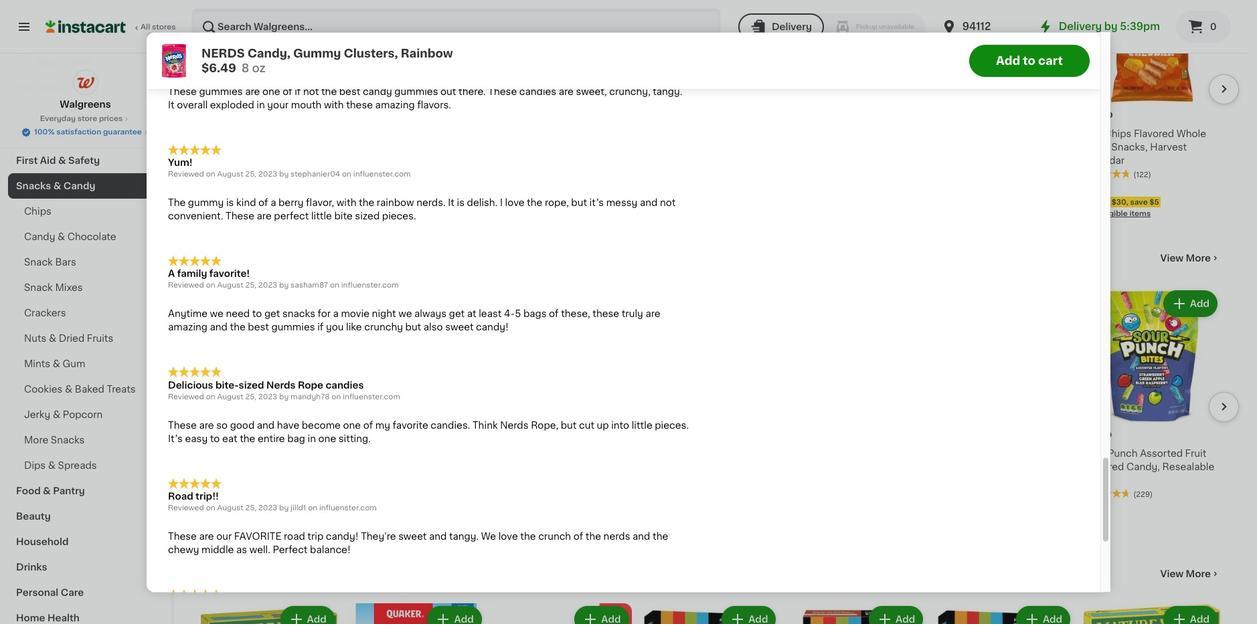 Task type: locate. For each thing, give the bounding box(es) containing it.
2 snacks, from the left
[[1112, 143, 1148, 152]]

these up the $ 5 99
[[346, 100, 373, 110]]

1 vertical spatial but
[[405, 323, 421, 333]]

mints & gum
[[24, 360, 85, 369]]

delivery by 5:39pm link
[[1038, 19, 1160, 35]]

2 horizontal spatial free
[[820, 97, 837, 104]]

0 horizontal spatial get
[[264, 310, 280, 319]]

in left your
[[257, 100, 265, 110]]

chips down 4 49
[[1104, 129, 1132, 139]]

in inside these are so good and have become one of my favorite candies. think nerds rope, but cut up into little pieces. it's easy to eat the entire bag in one sitting.
[[308, 435, 316, 444]]

on down nerds
[[206, 60, 215, 67]]

of inside anytime we need to get snacks for a movie night we always get at least 4-5 bags of these, these truly are amazing and the best gummies if you like crunchy but also sweet candy!
[[549, 310, 559, 319]]

see down cheddar
[[1084, 211, 1099, 218]]

pieces. up $ 3 99
[[655, 421, 689, 431]]

tangy. right 'crunchy,'
[[653, 87, 683, 96]]

save right 2,
[[538, 198, 555, 206]]

bag
[[1084, 476, 1103, 486]]

these
[[346, 100, 373, 110], [593, 310, 619, 319]]

2023 inside the yum! reviewed on august 25, 2023 by stephanier04 on influenster.com
[[258, 171, 277, 178]]

spend inside "product" group
[[1085, 198, 1110, 206]]

candy, down bag at the bottom of page
[[278, 449, 312, 459]]

baked
[[75, 385, 104, 394]]

flavor,
[[306, 198, 334, 208]]

gummy
[[293, 48, 341, 58]]

to left eat
[[210, 435, 220, 444]]

and inside these are so good and have become one of my favorite candies. think nerds rope, but cut up into little pieces. it's easy to eat the entire bag in one sitting.
[[257, 421, 275, 431]]

buy for buy any 2, save $2
[[497, 198, 512, 206]]

buy inside buy any 2, save $2 button
[[497, 198, 512, 206]]

perfect
[[274, 212, 309, 221]]

1 vertical spatial snack
[[24, 283, 53, 293]]

$30, for 69
[[229, 198, 245, 206]]

$ inside $ 3 99
[[645, 432, 650, 439]]

but
[[571, 198, 587, 208], [405, 323, 421, 333], [561, 421, 577, 431]]

bite-
[[216, 381, 239, 391]]

of up the $ 2 99
[[363, 421, 373, 431]]

hot
[[318, 143, 335, 152]]

spend $30, save $5 see eligible items for 99
[[348, 201, 424, 221]]

reviewed inside sweet amazing candies! reviewed on august 25, 2023 by andrewr49 on influenster.com
[[168, 60, 204, 67]]

99 inside the $ 2 99
[[366, 432, 376, 439]]

is left "delish."
[[457, 198, 465, 208]]

items down (122) on the right top of page
[[1130, 211, 1151, 218]]

it right nerds.
[[448, 198, 455, 208]]

1 vertical spatial item carousel region
[[201, 283, 1239, 545]]

seller
[[368, 97, 386, 103]]

1 item carousel region from the top
[[201, 0, 1239, 229]]

chocolate up snack bars link
[[68, 232, 116, 242]]

2 get from the left
[[449, 310, 465, 319]]

these inside these are so good and have become one of my favorite candies. think nerds rope, but cut up into little pieces. it's easy to eat the entire bag in one sitting.
[[168, 421, 197, 431]]

so
[[216, 421, 228, 431]]

$5 left "delish."
[[414, 201, 424, 208]]

drinks link
[[8, 555, 163, 581]]

0 vertical spatial these
[[346, 100, 373, 110]]

gummies down snacks
[[271, 323, 315, 333]]

1 horizontal spatial chocolate
[[268, 251, 346, 265]]

fruit
[[1186, 449, 1207, 459]]

4 25, from the top
[[245, 394, 257, 401]]

1 horizontal spatial pieces.
[[655, 421, 689, 431]]

$30, for 99
[[376, 201, 393, 208]]

the left nerds
[[586, 533, 601, 542]]

gum
[[63, 360, 85, 369]]

jilld1
[[291, 505, 306, 513]]

food & pantry
[[16, 487, 85, 496]]

2 horizontal spatial $30,
[[1112, 198, 1129, 206]]

snacks down first
[[16, 181, 51, 191]]

sized up good
[[239, 381, 264, 391]]

add to cart
[[996, 55, 1063, 66]]

flavored inside the sun chips flavored whole grain snacks, harvest cheddar
[[1134, 129, 1175, 139]]

product group
[[201, 0, 337, 220], [348, 0, 485, 223], [495, 0, 632, 220], [642, 0, 779, 206], [790, 0, 926, 220], [937, 0, 1073, 220], [1084, 0, 1221, 220], [201, 288, 337, 498], [348, 288, 485, 512], [495, 288, 632, 498], [642, 288, 779, 540], [1084, 288, 1221, 512], [201, 604, 337, 625], [348, 604, 485, 625], [495, 604, 632, 625], [642, 604, 779, 625], [790, 604, 926, 625], [937, 604, 1073, 625], [1084, 604, 1221, 625]]

amazing inside anytime we need to get snacks for a movie night we always get at least 4-5 bags of these, these truly are amazing and the best gummies if you like crunchy but also sweet candy!
[[168, 323, 208, 333]]

gummies up exploded
[[199, 87, 243, 96]]

0 vertical spatial with
[[324, 100, 344, 110]]

2 view more link from the top
[[1161, 568, 1221, 581]]

1 horizontal spatial little
[[632, 421, 653, 431]]

snack left bars
[[24, 258, 53, 267]]

favorite!
[[209, 270, 250, 279]]

gluten-free inside button
[[497, 97, 542, 104]]

1 vertical spatial little
[[632, 421, 653, 431]]

25, inside the road trip!! reviewed on august 25, 2023 by jilld1 on influenster.com
[[245, 505, 257, 513]]

3 august from the top
[[217, 282, 243, 290]]

2 view from the top
[[1161, 570, 1184, 579]]

yum!
[[168, 158, 193, 168]]

it
[[59, 56, 65, 66]]

candy! inside anytime we need to get snacks for a movie night we always get at least 4-5 bags of these, these truly are amazing and the best gummies if you like crunchy but also sweet candy!
[[476, 323, 509, 333]]

oz right 9.25
[[367, 169, 375, 176]]

1 horizontal spatial it
[[448, 198, 455, 208]]

2023 up favorite
[[258, 505, 277, 513]]

by inside sweet amazing candies! reviewed on august 25, 2023 by andrewr49 on influenster.com
[[279, 60, 289, 67]]

0 vertical spatial buy
[[37, 56, 56, 66]]

1 horizontal spatial 49
[[1103, 112, 1113, 119]]

2 item carousel region from the top
[[201, 283, 1239, 545]]

1 vertical spatial tangy.
[[449, 533, 479, 542]]

all stores link
[[46, 8, 177, 46]]

but left cut in the left of the page
[[561, 421, 577, 431]]

buy left it
[[37, 56, 56, 66]]

2 horizontal spatial gluten-
[[791, 97, 820, 104]]

to inside button
[[1023, 55, 1036, 66]]

25, down favorite!
[[245, 282, 257, 290]]

0 horizontal spatial items
[[247, 210, 268, 218]]

1 vertical spatial one
[[343, 421, 361, 431]]

candy & chocolate up bars
[[24, 232, 116, 242]]

2023 up have
[[258, 394, 277, 401]]

and right nerds
[[633, 533, 650, 542]]

1 horizontal spatial spend
[[349, 201, 374, 208]]

the inside these gummies are one of if not the best candy gummies out there. these candies are sweet, crunchy, tangy. it overall exploded in your mouth with these amazing flavors.
[[321, 87, 337, 96]]

these inside the gummy is kind of a berry flavor, with the rainbow nerds. it is delish. i love the rope, but it's messy and not convenient. these are perfect little bite sized pieces.
[[226, 212, 254, 221]]

little down the flavor,
[[311, 212, 332, 221]]

1 horizontal spatial a
[[333, 310, 339, 319]]

& for cookies & baked treats link
[[65, 385, 73, 394]]

1 horizontal spatial in
[[308, 435, 316, 444]]

nerds up $ 6 49
[[500, 421, 529, 431]]

like
[[346, 323, 362, 333]]

the inside these are so good and have become one of my favorite candies. think nerds rope, but cut up into little pieces. it's easy to eat the entire bag in one sitting.
[[240, 435, 255, 444]]

add for 2.8 oz
[[454, 300, 474, 309]]

snacks, up cheddar
[[1112, 143, 1148, 152]]

0 vertical spatial candy & chocolate link
[[8, 224, 163, 250]]

49 right 4
[[1103, 112, 1113, 119]]

on
[[206, 60, 215, 67], [332, 60, 342, 67], [206, 171, 215, 178], [342, 171, 352, 178], [206, 282, 215, 290], [330, 282, 339, 290], [206, 394, 215, 401], [332, 394, 341, 401], [206, 505, 215, 513], [308, 505, 318, 513]]

1 vertical spatial snacks
[[51, 436, 85, 445]]

these up overall
[[168, 87, 197, 96]]

0 horizontal spatial chocolate
[[68, 232, 116, 242]]

household link
[[8, 530, 163, 555]]

& for the left candy & chocolate link
[[58, 232, 65, 242]]

1 is from the left
[[226, 198, 234, 208]]

save inside "product" group
[[1130, 198, 1148, 206]]

0 vertical spatial in
[[257, 100, 265, 110]]

1 horizontal spatial see
[[348, 213, 363, 221]]

more
[[1186, 254, 1211, 263], [24, 436, 48, 445], [1186, 570, 1211, 579]]

1 horizontal spatial tangy.
[[653, 87, 683, 96]]

the
[[321, 87, 337, 96], [359, 198, 374, 208], [527, 198, 543, 208], [230, 323, 246, 333], [240, 435, 255, 444], [520, 533, 536, 542], [586, 533, 601, 542], [653, 533, 668, 542]]

0 horizontal spatial gluten-
[[202, 97, 231, 104]]

2 horizontal spatial items
[[1130, 211, 1151, 218]]

is left kind
[[226, 198, 234, 208]]

if down the for
[[318, 323, 324, 333]]

$ for $ 2 99
[[351, 432, 356, 439]]

1 25, from the top
[[245, 60, 257, 67]]

candy
[[63, 181, 95, 191], [24, 232, 55, 242], [201, 251, 250, 265]]

0 horizontal spatial candies
[[326, 381, 364, 391]]

3 25, from the top
[[245, 282, 257, 290]]

0 vertical spatial snack
[[24, 258, 53, 267]]

candy!
[[476, 323, 509, 333], [326, 533, 359, 542]]

buy for buy it again
[[37, 56, 56, 66]]

by left 5:39pm
[[1105, 21, 1118, 31]]

sponsored badge image right nerds
[[642, 529, 683, 536]]

influenster.com inside a family favorite! reviewed on august 25, 2023 by sasham87 on influenster.com
[[341, 282, 399, 290]]

3 reviewed from the top
[[168, 282, 204, 290]]

fruits
[[87, 334, 113, 343]]

1 vertical spatial view more link
[[1161, 568, 1221, 581]]

1 add button from the left
[[282, 292, 333, 316]]

snacks
[[283, 310, 315, 319]]

0 horizontal spatial candy!
[[326, 533, 359, 542]]

2 gluten- from the left
[[497, 97, 526, 104]]

love inside the gummy is kind of a berry flavor, with the rainbow nerds. it is delish. i love the rope, but it's messy and not convenient. these are perfect little bite sized pieces.
[[505, 198, 525, 208]]

a
[[271, 198, 276, 208], [333, 310, 339, 319]]

reviewed inside the road trip!! reviewed on august 25, 2023 by jilld1 on influenster.com
[[168, 505, 204, 513]]

stephanier04
[[291, 171, 340, 178]]

again
[[68, 56, 94, 66]]

1 horizontal spatial sweet
[[445, 323, 474, 333]]

with
[[324, 100, 344, 110], [337, 198, 356, 208]]

99 for 3
[[661, 432, 671, 439]]

save down (122) on the right top of page
[[1130, 198, 1148, 206]]

1 snack from the top
[[24, 258, 53, 267]]

rope,
[[531, 421, 559, 431]]

0 horizontal spatial spend $30, save $5 see eligible items
[[201, 198, 276, 218]]

0 vertical spatial candy!
[[476, 323, 509, 333]]

candy up snack bars
[[24, 232, 55, 242]]

25, up good
[[245, 394, 257, 401]]

99 inside the $ 5 99
[[366, 112, 377, 119]]

5 25, from the top
[[245, 505, 257, 513]]

oz
[[252, 62, 266, 73], [367, 169, 375, 176], [208, 489, 216, 496], [362, 502, 371, 510]]

reviewed down sweet
[[168, 60, 204, 67]]

we left "need"
[[210, 310, 224, 319]]

0 horizontal spatial 49
[[514, 432, 524, 439]]

sweet
[[445, 323, 474, 333], [398, 533, 427, 542]]

amazing up $6.49
[[201, 47, 241, 56]]

we right night
[[398, 310, 412, 319]]

0 vertical spatial view
[[1161, 254, 1184, 263]]

items for 4 49
[[1130, 211, 1151, 218]]

spend for 4 49
[[1085, 198, 1110, 206]]

get left snacks
[[264, 310, 280, 319]]

1 vertical spatial candy & chocolate link
[[201, 251, 346, 267]]

up
[[597, 421, 609, 431]]

nerds
[[266, 381, 296, 391], [500, 421, 529, 431]]

2 vertical spatial but
[[561, 421, 577, 431]]

get left at
[[449, 310, 465, 319]]

eligible down cheddar
[[1100, 211, 1128, 218]]

0 horizontal spatial tangy.
[[449, 533, 479, 542]]

but inside the gummy is kind of a berry flavor, with the rainbow nerds. it is delish. i love the rope, but it's messy and not convenient. these are perfect little bite sized pieces.
[[571, 198, 587, 208]]

25, down candies!
[[245, 60, 257, 67]]

2 25, from the top
[[245, 171, 257, 178]]

instacart logo image
[[46, 19, 126, 35]]

1 horizontal spatial is
[[457, 198, 465, 208]]

&
[[58, 156, 66, 165], [53, 181, 61, 191], [58, 232, 65, 242], [253, 251, 265, 265], [49, 334, 56, 343], [53, 360, 60, 369], [65, 385, 73, 394], [53, 410, 60, 420], [48, 461, 56, 471], [43, 487, 51, 496]]

product group containing 6
[[495, 288, 632, 498]]

but inside these are so good and have become one of my favorite candies. think nerds rope, but cut up into little pieces. it's easy to eat the entire bag in one sitting.
[[561, 421, 577, 431]]

$ inside $ 6 49
[[498, 432, 503, 439]]

1 vertical spatial if
[[318, 323, 324, 333]]

are inside the gummy is kind of a berry flavor, with the rainbow nerds. it is delish. i love the rope, but it's messy and not convenient. these are perfect little bite sized pieces.
[[257, 212, 272, 221]]

you
[[326, 323, 344, 333]]

5 august from the top
[[217, 505, 243, 513]]

candy! inside these are our favorite road trip candy! they're sweet and tangy.  we love the crunch of the nerds and the chewy middle as well.  perfect balance!
[[326, 533, 359, 542]]

august inside the yum! reviewed on august 25, 2023 by stephanier04 on influenster.com
[[217, 171, 243, 178]]

best seller
[[352, 97, 386, 103]]

dried
[[59, 334, 85, 343]]

1 2 from the left
[[208, 431, 218, 445]]

overall
[[177, 100, 208, 110]]

candy up favorite!
[[201, 251, 250, 265]]

drinks
[[16, 563, 47, 572]]

1 get from the left
[[264, 310, 280, 319]]

and up the 'entire'
[[257, 421, 275, 431]]

& right dips
[[48, 461, 56, 471]]

49 inside 4 49
[[1103, 112, 1113, 119]]

little inside these are so good and have become one of my favorite candies. think nerds rope, but cut up into little pieces. it's easy to eat the entire bag in one sitting.
[[632, 421, 653, 431]]

the down good
[[240, 435, 255, 444]]

of inside the gummy is kind of a berry flavor, with the rainbow nerds. it is delish. i love the rope, but it's messy and not convenient. these are perfect little bite sized pieces.
[[259, 198, 268, 208]]

1 vertical spatial candy
[[24, 232, 55, 242]]

a right the for
[[333, 310, 339, 319]]

are
[[245, 87, 260, 96], [559, 87, 574, 96], [257, 212, 272, 221], [646, 310, 661, 319], [199, 421, 214, 431], [199, 533, 214, 542]]

1 horizontal spatial sized
[[355, 212, 380, 221]]

out
[[441, 87, 456, 96]]

4 reviewed from the top
[[168, 394, 204, 401]]

punch
[[1108, 449, 1138, 459]]

$
[[204, 112, 208, 119], [351, 112, 356, 119], [204, 432, 208, 439], [351, 432, 356, 439], [498, 432, 503, 439], [645, 432, 650, 439]]

and
[[640, 198, 658, 208], [210, 323, 228, 333], [257, 421, 275, 431], [429, 533, 447, 542], [633, 533, 650, 542]]

5 inside anytime we need to get snacks for a movie night we always get at least 4-5 bags of these, these truly are amazing and the best gummies if you like crunchy but also sweet candy!
[[515, 310, 521, 319]]

& left the gum
[[53, 360, 60, 369]]

amazing down anytime
[[168, 323, 208, 333]]

2 sponsored badge image from the top
[[642, 529, 683, 536]]

0 horizontal spatial is
[[226, 198, 234, 208]]

by inside the yum! reviewed on august 25, 2023 by stephanier04 on influenster.com
[[279, 171, 289, 178]]

chocolate up sasham87
[[268, 251, 346, 265]]

items inside "product" group
[[1130, 211, 1151, 218]]

0 vertical spatial a
[[271, 198, 276, 208]]

amazing inside these gummies are one of if not the best candy gummies out there. these candies are sweet, crunchy, tangy. it overall exploded in your mouth with these amazing flavors.
[[375, 100, 415, 110]]

1 vertical spatial sponsored badge image
[[642, 529, 683, 536]]

2 horizontal spatial eligible
[[1100, 211, 1128, 218]]

walgreens logo image
[[73, 70, 98, 95]]

& up bars
[[58, 232, 65, 242]]

& right nuts
[[49, 334, 56, 343]]

the inside anytime we need to get snacks for a movie night we always get at least 4-5 bags of these, these truly are amazing and the best gummies if you like crunchy but also sweet candy!
[[230, 323, 246, 333]]

sized right the bite
[[355, 212, 380, 221]]

delivery inside button
[[772, 22, 812, 31]]

spend $30, save $5 see eligible items down (499)
[[201, 198, 276, 218]]

2 2023 from the top
[[258, 171, 277, 178]]

into
[[611, 421, 629, 431]]

candy! up balance!
[[326, 533, 359, 542]]

sweet
[[168, 47, 198, 56]]

medicine
[[16, 131, 61, 140]]

sweet right they're
[[398, 533, 427, 542]]

1 reviewed from the top
[[168, 60, 204, 67]]

2023
[[258, 60, 277, 67], [258, 171, 277, 178], [258, 282, 277, 290], [258, 394, 277, 401], [258, 505, 277, 513]]

spend $30, save $5 see eligible items for 4 49
[[1084, 198, 1160, 218]]

$5 down (122) on the right top of page
[[1150, 198, 1160, 206]]

0 horizontal spatial eligible
[[217, 210, 245, 218]]

& for nuts & dried fruits link
[[49, 334, 56, 343]]

25, inside delicious bite-sized nerds rope candies reviewed on august 25, 2023 by mandyh78 on influenster.com
[[245, 394, 257, 401]]

think
[[473, 421, 498, 431]]

0 vertical spatial one
[[262, 87, 280, 96]]

& right food
[[43, 487, 51, 496]]

save for 99
[[394, 201, 412, 208]]

in right bag at the bottom of page
[[308, 435, 316, 444]]

spend $30, save $5 see eligible items inside "product" group
[[1084, 198, 1160, 218]]

29
[[1102, 432, 1112, 439]]

see for 69
[[201, 210, 215, 218]]

1 august from the top
[[217, 60, 243, 67]]

if inside these gummies are one of if not the best candy gummies out there. these candies are sweet, crunchy, tangy. it overall exploded in your mouth with these amazing flavors.
[[295, 87, 301, 96]]

1 vertical spatial view more
[[1161, 570, 1211, 579]]

3 2023 from the top
[[258, 282, 277, 290]]

4 2023 from the top
[[258, 394, 277, 401]]

1 horizontal spatial spend $30, save $5 see eligible items
[[348, 201, 424, 221]]

2 horizontal spatial see
[[1084, 211, 1099, 218]]

delish.
[[467, 198, 498, 208]]

snack for snack bars
[[24, 258, 53, 267]]

of inside these gummies are one of if not the best candy gummies out there. these candies are sweet, crunchy, tangy. it overall exploded in your mouth with these amazing flavors.
[[283, 87, 292, 96]]

0 horizontal spatial spend
[[202, 198, 227, 206]]

jerky
[[24, 410, 50, 420]]

candies.
[[431, 421, 470, 431]]

pieces. inside the gummy is kind of a berry flavor, with the rainbow nerds. it is delish. i love the rope, but it's messy and not convenient. these are perfect little bite sized pieces.
[[382, 212, 416, 221]]

sponsored badge image
[[642, 195, 683, 203], [642, 529, 683, 536]]

sized
[[355, 212, 380, 221], [239, 381, 264, 391]]

1 horizontal spatial we
[[398, 310, 412, 319]]

add for sour punch assorted fruit flavored candy, resealable bag
[[1190, 300, 1210, 309]]

see down 9.25
[[348, 213, 363, 221]]

1 2023 from the top
[[258, 60, 277, 67]]

the gummy is kind of a berry flavor, with the rainbow nerds. it is delish. i love the rope, but it's messy and not convenient. these are perfect little bite sized pieces.
[[168, 198, 676, 221]]

in inside these gummies are one of if not the best candy gummies out there. these candies are sweet, crunchy, tangy. it overall exploded in your mouth with these amazing flavors.
[[257, 100, 265, 110]]

delicious
[[168, 381, 213, 391]]

5 reviewed from the top
[[168, 505, 204, 513]]

0 vertical spatial love
[[505, 198, 525, 208]]

these up chewy
[[168, 533, 197, 542]]

snacks,
[[244, 143, 280, 152], [1112, 143, 1148, 152]]

2 for haribo
[[208, 431, 218, 445]]

nerds inside these are so good and have become one of my favorite candies. think nerds rope, but cut up into little pieces. it's easy to eat the entire bag in one sitting.
[[500, 421, 529, 431]]

candy, inside haribo gummi candy, share size
[[278, 449, 312, 459]]

4 49
[[1092, 111, 1113, 125]]

snacks, inside cheetos crunchy cheese flavored snacks, flamin' hot flavored
[[244, 143, 280, 152]]

8
[[242, 62, 249, 73]]

$ for $ 6 49
[[498, 432, 503, 439]]

gummi
[[242, 449, 276, 459]]

on right mandyh78
[[332, 394, 341, 401]]

0
[[1210, 22, 1217, 31]]

reviewed down family
[[168, 282, 204, 290]]

0 vertical spatial not
[[303, 87, 319, 96]]

eligible for 4 49
[[1100, 211, 1128, 218]]

0 vertical spatial if
[[295, 87, 301, 96]]

0 horizontal spatial sweet
[[398, 533, 427, 542]]

little up 3
[[632, 421, 653, 431]]

oz for 2.8 oz
[[362, 502, 371, 510]]

0 vertical spatial pieces.
[[382, 212, 416, 221]]

0 vertical spatial little
[[311, 212, 332, 221]]

0 horizontal spatial best
[[248, 323, 269, 333]]

eligible for 99
[[364, 213, 392, 221]]

1 vertical spatial to
[[252, 310, 262, 319]]

0 vertical spatial it
[[168, 100, 175, 110]]

4 august from the top
[[217, 394, 243, 401]]

2 add button from the left
[[429, 292, 481, 316]]

5 2023 from the top
[[258, 505, 277, 513]]

$30, inside "product" group
[[1112, 198, 1129, 206]]

2 reviewed from the top
[[168, 171, 204, 178]]

$ inside $ 2 79
[[204, 432, 208, 439]]

0 vertical spatial candies
[[519, 87, 557, 96]]

aid
[[40, 156, 56, 165]]

0 vertical spatial view more
[[1161, 254, 1211, 263]]

3 gluten- from the left
[[791, 97, 820, 104]]

0 horizontal spatial nerds
[[266, 381, 296, 391]]

chips link
[[8, 199, 163, 224]]

snack for snack mixes
[[24, 283, 53, 293]]

0 vertical spatial but
[[571, 198, 587, 208]]

these up it's
[[168, 421, 197, 431]]

0 horizontal spatial little
[[311, 212, 332, 221]]

best inside anytime we need to get snacks for a movie night we always get at least 4-5 bags of these, these truly are amazing and the best gummies if you like crunchy but also sweet candy!
[[248, 323, 269, 333]]

2 gluten-free from the left
[[497, 97, 542, 104]]

2 august from the top
[[217, 171, 243, 178]]

1 horizontal spatial if
[[318, 323, 324, 333]]

5 right 'road'
[[201, 489, 206, 496]]

it's
[[168, 435, 183, 444]]

1 view from the top
[[1161, 254, 1184, 263]]

1 vertical spatial 49
[[514, 432, 524, 439]]

1 horizontal spatial get
[[449, 310, 465, 319]]

anytime we need to get snacks for a movie night we always get at least 4-5 bags of these, these truly are amazing and the best gummies if you like crunchy but also sweet candy!
[[168, 310, 661, 333]]

spend $30, save $5 see eligible items down (122) on the right top of page
[[1084, 198, 1160, 218]]

oz for 5 oz
[[208, 489, 216, 496]]

item carousel region containing 5
[[201, 0, 1239, 229]]

first aid & safety
[[16, 156, 100, 165]]

tangy. left 'we'
[[449, 533, 479, 542]]

2 free from the left
[[526, 97, 542, 104]]

0 vertical spatial sized
[[355, 212, 380, 221]]

1 gluten- from the left
[[202, 97, 231, 104]]

1 vertical spatial not
[[660, 198, 676, 208]]

everyday store prices
[[40, 115, 123, 123]]

2023 left sasham87
[[258, 282, 277, 290]]

1 vertical spatial best
[[248, 323, 269, 333]]

& for dips & spreads link
[[48, 461, 56, 471]]

beauty
[[16, 512, 51, 522]]

1 vertical spatial amazing
[[375, 100, 415, 110]]

item carousel region
[[201, 0, 1239, 229], [201, 283, 1239, 545]]

2023 inside the road trip!! reviewed on august 25, 2023 by jilld1 on influenster.com
[[258, 505, 277, 513]]

gummies
[[199, 87, 243, 96], [395, 87, 438, 96], [271, 323, 315, 333]]

$5 for 69
[[267, 198, 276, 206]]

1 vertical spatial in
[[308, 435, 316, 444]]

love inside these are our favorite road trip candy! they're sweet and tangy.  we love the crunch of the nerds and the chewy middle as well.  perfect balance!
[[499, 533, 518, 542]]

eligible for 69
[[217, 210, 245, 218]]

0 vertical spatial 49
[[1103, 112, 1113, 119]]

None search field
[[191, 8, 721, 46]]

1 vertical spatial view
[[1161, 570, 1184, 579]]

2023 inside sweet amazing candies! reviewed on august 25, 2023 by andrewr49 on influenster.com
[[258, 60, 277, 67]]

bite
[[334, 212, 353, 221]]

flavored
[[1134, 129, 1175, 139], [201, 143, 241, 152], [201, 156, 241, 166], [1084, 463, 1124, 472]]

more for 1st view more 'link' from the top
[[1186, 254, 1211, 263]]

not up the mouth
[[303, 87, 319, 96]]

nuts & dried fruits
[[24, 334, 113, 343]]

reviewed inside delicious bite-sized nerds rope candies reviewed on august 25, 2023 by mandyh78 on influenster.com
[[168, 394, 204, 401]]

messy
[[606, 198, 638, 208]]

1 horizontal spatial snacks,
[[1112, 143, 1148, 152]]

but inside anytime we need to get snacks for a movie night we always get at least 4-5 bags of these, these truly are amazing and the best gummies if you like crunchy but also sweet candy!
[[405, 323, 421, 333]]

$5
[[267, 198, 276, 206], [1150, 198, 1160, 206], [414, 201, 424, 208]]

snack bars link
[[8, 250, 163, 275]]

on down delicious
[[206, 394, 215, 401]]

are right truly
[[646, 310, 661, 319]]

of right bags
[[549, 310, 559, 319]]

1 snacks, from the left
[[244, 143, 280, 152]]

spend down cheddar
[[1085, 198, 1110, 206]]

1 horizontal spatial eligible
[[364, 213, 392, 221]]

1 vertical spatial a
[[333, 310, 339, 319]]

and inside anytime we need to get snacks for a movie night we always get at least 4-5 bags of these, these truly are amazing and the best gummies if you like crunchy but also sweet candy!
[[210, 323, 228, 333]]

by down candies!
[[279, 60, 289, 67]]

snack up "crackers"
[[24, 283, 53, 293]]

1 vertical spatial buy
[[497, 198, 512, 206]]

chips down snacks & candy
[[24, 207, 51, 216]]

$ for $ 5 99
[[351, 112, 356, 119]]

not right the "messy"
[[660, 198, 676, 208]]

1 vertical spatial chocolate
[[268, 251, 346, 265]]

delivery
[[1059, 21, 1102, 31], [772, 22, 812, 31]]

0 horizontal spatial delivery
[[772, 22, 812, 31]]

1 horizontal spatial to
[[252, 310, 262, 319]]

amazing down candy
[[375, 100, 415, 110]]

good
[[230, 421, 255, 431]]

2 2 from the left
[[356, 431, 365, 445]]

1 view more link from the top
[[1161, 252, 1221, 265]]

2 snack from the top
[[24, 283, 53, 293]]

0 vertical spatial chocolate
[[68, 232, 116, 242]]

candy! down least
[[476, 323, 509, 333]]

0 horizontal spatial we
[[210, 310, 224, 319]]

save down (499)
[[247, 198, 265, 206]]

5 down 'best'
[[356, 111, 365, 125]]

these inside these gummies are one of if not the best candy gummies out there. these candies are sweet, crunchy, tangy. it overall exploded in your mouth with these amazing flavors.
[[346, 100, 373, 110]]

1 vertical spatial chips
[[24, 207, 51, 216]]

$5 inside "product" group
[[1150, 198, 1160, 206]]

$ inside the $ 2 99
[[351, 432, 356, 439]]

reviewed
[[168, 60, 204, 67], [168, 171, 204, 178], [168, 282, 204, 290], [168, 394, 204, 401], [168, 505, 204, 513]]

3 add button from the left
[[1165, 292, 1217, 316]]

all
[[141, 23, 150, 31]]

99 down 'best seller'
[[366, 112, 377, 119]]

by inside the road trip!! reviewed on august 25, 2023 by jilld1 on influenster.com
[[279, 505, 289, 513]]

yum! reviewed on august 25, 2023 by stephanier04 on influenster.com
[[168, 158, 411, 178]]

1 vertical spatial love
[[499, 533, 518, 542]]

1 horizontal spatial 2
[[356, 431, 365, 445]]

0 vertical spatial item carousel region
[[201, 0, 1239, 229]]

5 29
[[1092, 431, 1112, 445]]

on right sasham87
[[330, 282, 339, 290]]

candies
[[519, 87, 557, 96], [326, 381, 364, 391]]

0 horizontal spatial to
[[210, 435, 220, 444]]

influenster.com
[[344, 60, 401, 67], [353, 171, 411, 178], [341, 282, 399, 290], [343, 394, 400, 401], [319, 505, 377, 513]]

0 vertical spatial candy,
[[247, 48, 291, 58]]

view for 2nd view more 'link' from the top of the page
[[1161, 570, 1184, 579]]

candy, up 8
[[247, 48, 291, 58]]

to inside anytime we need to get snacks for a movie night we always get at least 4-5 bags of these, these truly are amazing and the best gummies if you like crunchy but also sweet candy!
[[252, 310, 262, 319]]

2 is from the left
[[457, 198, 465, 208]]

0 horizontal spatial 2
[[208, 431, 218, 445]]



Task type: vqa. For each thing, say whether or not it's contained in the screenshot.
the August inside Delicious bite-sized Nerds Rope candies Reviewed on August 25, 2023 by mandyh78 on influenster.com
yes



Task type: describe. For each thing, give the bounding box(es) containing it.
trip
[[308, 533, 324, 542]]

3 free from the left
[[820, 97, 837, 104]]

snack mixes
[[24, 283, 83, 293]]

candies inside these gummies are one of if not the best candy gummies out there. these candies are sweet, crunchy, tangy. it overall exploded in your mouth with these amazing flavors.
[[519, 87, 557, 96]]

it inside these gummies are one of if not the best candy gummies out there. these candies are sweet, crunchy, tangy. it overall exploded in your mouth with these amazing flavors.
[[168, 100, 175, 110]]

item carousel region containing 2
[[201, 283, 1239, 545]]

nerds candy, gummy clusters, rainbow $6.49 8 oz
[[202, 48, 453, 73]]

the left rainbow
[[359, 198, 374, 208]]

best
[[352, 97, 367, 103]]

25, inside sweet amazing candies! reviewed on august 25, 2023 by andrewr49 on influenster.com
[[245, 60, 257, 67]]

94112
[[963, 21, 991, 31]]

save for 4 49
[[1130, 198, 1148, 206]]

0 horizontal spatial chips
[[24, 207, 51, 216]]

delivery button
[[738, 13, 824, 40]]

august inside sweet amazing candies! reviewed on august 25, 2023 by andrewr49 on influenster.com
[[217, 60, 243, 67]]

100% satisfaction guarantee
[[34, 129, 142, 136]]

5 left 69
[[208, 111, 218, 125]]

add for haribo gummi candy, share size
[[307, 300, 327, 309]]

sour
[[1084, 449, 1106, 459]]

99 for 5
[[366, 112, 377, 119]]

vegan
[[842, 97, 866, 104]]

sponsored badge image inside "product" group
[[642, 529, 683, 536]]

0 horizontal spatial candy & chocolate link
[[8, 224, 163, 250]]

cart
[[1038, 55, 1063, 66]]

& right aid
[[58, 156, 66, 165]]

service type group
[[738, 13, 925, 40]]

on up gummy
[[206, 171, 215, 178]]

2023 inside delicious bite-sized nerds rope candies reviewed on august 25, 2023 by mandyh78 on influenster.com
[[258, 394, 277, 401]]

oz inside the nerds candy, gummy clusters, rainbow $6.49 8 oz
[[252, 62, 266, 73]]

influenster.com inside the yum! reviewed on august 25, 2023 by stephanier04 on influenster.com
[[353, 171, 411, 178]]

mints & gum link
[[8, 352, 163, 377]]

4-
[[504, 310, 515, 319]]

i
[[500, 198, 503, 208]]

sun chips flavored whole grain snacks, harvest cheddar
[[1084, 129, 1207, 166]]

amazing inside sweet amazing candies! reviewed on august 25, 2023 by andrewr49 on influenster.com
[[201, 47, 241, 56]]

sun
[[1084, 129, 1102, 139]]

nuts & dried fruits link
[[8, 326, 163, 352]]

sized inside the gummy is kind of a berry flavor, with the rainbow nerds. it is delish. i love the rope, but it's messy and not convenient. these are perfect little bite sized pieces.
[[355, 212, 380, 221]]

the left crunch
[[520, 533, 536, 542]]

store
[[78, 115, 97, 123]]

flavored inside sour punch assorted fruit flavored candy, resealable bag
[[1084, 463, 1124, 472]]

to inside these are so good and have become one of my favorite candies. think nerds rope, but cut up into little pieces. it's easy to eat the entire bag in one sitting.
[[210, 435, 220, 444]]

bag
[[287, 435, 305, 444]]

crackers link
[[8, 301, 163, 326]]

rope,
[[545, 198, 569, 208]]

balance!
[[310, 546, 351, 555]]

beauty link
[[8, 504, 163, 530]]

add inside button
[[996, 55, 1021, 66]]

and inside the gummy is kind of a berry flavor, with the rainbow nerds. it is delish. i love the rope, but it's messy and not convenient. these are perfect little bite sized pieces.
[[640, 198, 658, 208]]

on right jilld1
[[308, 505, 318, 513]]

the left rope,
[[527, 198, 543, 208]]

sweet amazing candies! reviewed on august 25, 2023 by andrewr49 on influenster.com
[[168, 47, 401, 67]]

$5 for 99
[[414, 201, 424, 208]]

candies inside delicious bite-sized nerds rope candies reviewed on august 25, 2023 by mandyh78 on influenster.com
[[326, 381, 364, 391]]

add button for haribo gummi candy, share size
[[282, 292, 333, 316]]

items for 99
[[394, 213, 415, 221]]

(122)
[[1134, 172, 1152, 179]]

buy it again
[[37, 56, 94, 66]]

on down gummy at the left of the page
[[332, 60, 342, 67]]

1 vertical spatial more
[[24, 436, 48, 445]]

always
[[414, 310, 447, 319]]

$ for $ 3 99
[[645, 432, 650, 439]]

2023 inside a family favorite! reviewed on august 25, 2023 by sasham87 on influenster.com
[[258, 282, 277, 290]]

gummies inside anytime we need to get snacks for a movie night we always get at least 4-5 bags of these, these truly are amazing and the best gummies if you like crunchy but also sweet candy!
[[271, 323, 315, 333]]

sitting.
[[339, 435, 371, 444]]

influenster.com inside delicious bite-sized nerds rope candies reviewed on august 25, 2023 by mandyh78 on influenster.com
[[343, 394, 400, 401]]

2 we from the left
[[398, 310, 412, 319]]

if inside anytime we need to get snacks for a movie night we always get at least 4-5 bags of these, these truly are amazing and the best gummies if you like crunchy but also sweet candy!
[[318, 323, 324, 333]]

with inside the gummy is kind of a berry flavor, with the rainbow nerds. it is delish. i love the rope, but it's messy and not convenient. these are perfect little bite sized pieces.
[[337, 198, 356, 208]]

oz for 9.25 oz
[[367, 169, 375, 176]]

these inside anytime we need to get snacks for a movie night we always get at least 4-5 bags of these, these truly are amazing and the best gummies if you like crunchy but also sweet candy!
[[593, 310, 619, 319]]

mints
[[24, 360, 50, 369]]

walgreens link
[[60, 70, 111, 111]]

spend for 69
[[202, 198, 227, 206]]

free inside button
[[526, 97, 542, 104]]

sweet inside anytime we need to get snacks for a movie night we always get at least 4-5 bags of these, these truly are amazing and the best gummies if you like crunchy but also sweet candy!
[[445, 323, 474, 333]]

home health link
[[8, 606, 163, 625]]

sour punch assorted fruit flavored candy, resealable bag
[[1084, 449, 1215, 486]]

jerky & popcorn link
[[8, 402, 163, 428]]

nerds
[[604, 533, 630, 542]]

influenster.com inside the road trip!! reviewed on august 25, 2023 by jilld1 on influenster.com
[[319, 505, 377, 513]]

gluten-free button
[[495, 0, 632, 192]]

easy
[[185, 435, 208, 444]]

see for 99
[[348, 213, 363, 221]]

$5 for 4 49
[[1150, 198, 1160, 206]]

a inside the gummy is kind of a berry flavor, with the rainbow nerds. it is delish. i love the rope, but it's messy and not convenient. these are perfect little bite sized pieces.
[[271, 198, 276, 208]]

nerds inside delicious bite-sized nerds rope candies reviewed on august 25, 2023 by mandyh78 on influenster.com
[[266, 381, 296, 391]]

by inside delicious bite-sized nerds rope candies reviewed on august 25, 2023 by mandyh78 on influenster.com
[[279, 394, 289, 401]]

candy, inside sour punch assorted fruit flavored candy, resealable bag
[[1127, 463, 1160, 472]]

1 gluten-free from the left
[[202, 97, 248, 104]]

delivery by 5:39pm
[[1059, 21, 1160, 31]]

25, inside a family favorite! reviewed on august 25, 2023 by sasham87 on influenster.com
[[245, 282, 257, 290]]

august inside a family favorite! reviewed on august 25, 2023 by sasham87 on influenster.com
[[217, 282, 243, 290]]

the right nerds
[[653, 533, 668, 542]]

night
[[372, 310, 396, 319]]

not inside these gummies are one of if not the best candy gummies out there. these candies are sweet, crunchy, tangy. it overall exploded in your mouth with these amazing flavors.
[[303, 87, 319, 96]]

on right 'stephanier04'
[[342, 171, 352, 178]]

are inside these are so good and have become one of my favorite candies. think nerds rope, but cut up into little pieces. it's easy to eat the entire bag in one sitting.
[[199, 421, 214, 431]]

product group containing 3
[[642, 288, 779, 540]]

on down trip!!
[[206, 505, 215, 513]]

& up a family favorite! reviewed on august 25, 2023 by sasham87 on influenster.com
[[253, 251, 265, 265]]

flavors.
[[417, 100, 451, 110]]

see for 4 49
[[1084, 211, 1099, 218]]

personal
[[16, 589, 58, 598]]

$30, for 4 49
[[1112, 198, 1129, 206]]

pieces. inside these are so good and have become one of my favorite candies. think nerds rope, but cut up into little pieces. it's easy to eat the entire bag in one sitting.
[[655, 421, 689, 431]]

bars
[[55, 258, 76, 267]]

these for sweet amazing candies!
[[168, 87, 197, 96]]

size
[[230, 463, 250, 472]]

0 vertical spatial candy
[[63, 181, 95, 191]]

100%
[[34, 129, 55, 136]]

buy any 2, save $2
[[497, 198, 567, 206]]

1 view more from the top
[[1161, 254, 1211, 263]]

the
[[168, 198, 186, 208]]

need
[[226, 310, 250, 319]]

sized inside delicious bite-sized nerds rope candies reviewed on august 25, 2023 by mandyh78 on influenster.com
[[239, 381, 264, 391]]

spend $30, save $5 see eligible items for 69
[[201, 198, 276, 218]]

these for delicious bite-sized nerds rope candies
[[168, 421, 197, 431]]

spend for 99
[[349, 201, 374, 208]]

of inside these are our favorite road trip candy! they're sweet and tangy.  we love the crunch of the nerds and the chewy middle as well.  perfect balance!
[[574, 533, 583, 542]]

view for 1st view more 'link' from the top
[[1161, 254, 1184, 263]]

nerds
[[202, 48, 245, 58]]

bags
[[524, 310, 547, 319]]

1 sponsored badge image from the top
[[642, 195, 683, 203]]

99 for 2
[[366, 432, 376, 439]]

94112 button
[[941, 8, 1022, 46]]

harvest
[[1150, 143, 1187, 152]]

gluten- inside button
[[497, 97, 526, 104]]

a family favorite! reviewed on august 25, 2023 by sasham87 on influenster.com
[[168, 270, 399, 290]]

nerds.
[[417, 198, 446, 208]]

& for the food & pantry link at the bottom left
[[43, 487, 51, 496]]

1 we from the left
[[210, 310, 224, 319]]

are inside anytime we need to get snacks for a movie night we always get at least 4-5 bags of these, these truly are amazing and the best gummies if you like crunchy but also sweet candy!
[[646, 310, 661, 319]]

have
[[277, 421, 299, 431]]

candy, inside the nerds candy, gummy clusters, rainbow $6.49 8 oz
[[247, 48, 291, 58]]

79
[[219, 432, 228, 439]]

25, inside the yum! reviewed on august 25, 2023 by stephanier04 on influenster.com
[[245, 171, 257, 178]]

snacks, inside the sun chips flavored whole grain snacks, harvest cheddar
[[1112, 143, 1148, 152]]

add button for sour punch assorted fruit flavored candy, resealable bag
[[1165, 292, 1217, 316]]

these for road trip!!
[[168, 533, 197, 542]]

my
[[375, 421, 390, 431]]

add button for 2.8 oz
[[429, 292, 481, 316]]

not inside the gummy is kind of a berry flavor, with the rainbow nerds. it is delish. i love the rope, but it's messy and not convenient. these are perfect little bite sized pieces.
[[660, 198, 676, 208]]

4
[[1092, 111, 1102, 125]]

these are our favorite road trip candy! they're sweet and tangy.  we love the crunch of the nerds and the chewy middle as well.  perfect balance!
[[168, 533, 668, 555]]

more snacks
[[24, 436, 85, 445]]

(229)
[[1134, 492, 1153, 499]]

2 view more from the top
[[1161, 570, 1211, 579]]

as
[[236, 546, 247, 555]]

5 left 29
[[1092, 431, 1101, 445]]

august inside delicious bite-sized nerds rope candies reviewed on august 25, 2023 by mandyh78 on influenster.com
[[217, 394, 243, 401]]

delivery for delivery
[[772, 22, 812, 31]]

exploded
[[210, 100, 254, 110]]

a inside anytime we need to get snacks for a movie night we always get at least 4-5 bags of these, these truly are amazing and the best gummies if you like crunchy but also sweet candy!
[[333, 310, 339, 319]]

product group containing 4
[[1084, 0, 1221, 220]]

these are so good and have become one of my favorite candies. think nerds rope, but cut up into little pieces. it's easy to eat the entire bag in one sitting.
[[168, 421, 689, 444]]

& for snacks & candy link
[[53, 181, 61, 191]]

sweet inside these are our favorite road trip candy! they're sweet and tangy.  we love the crunch of the nerds and the chewy middle as well.  perfect balance!
[[398, 533, 427, 542]]

on down family
[[206, 282, 215, 290]]

$ 5 69
[[204, 111, 229, 125]]

these right there.
[[488, 87, 517, 96]]

& for mints & gum link
[[53, 360, 60, 369]]

best inside these gummies are one of if not the best candy gummies out there. these candies are sweet, crunchy, tangy. it overall exploded in your mouth with these amazing flavors.
[[339, 87, 360, 96]]

one inside these gummies are one of if not the best candy gummies out there. these candies are sweet, crunchy, tangy. it overall exploded in your mouth with these amazing flavors.
[[262, 87, 280, 96]]

guarantee
[[103, 129, 142, 136]]

personal care link
[[8, 581, 163, 606]]

reviewed inside a family favorite! reviewed on august 25, 2023 by sasham87 on influenster.com
[[168, 282, 204, 290]]

0 horizontal spatial gummies
[[199, 87, 243, 96]]

mandyh78
[[291, 394, 330, 401]]

crunchy
[[364, 323, 403, 333]]

2 for 2.8
[[356, 431, 365, 445]]

for
[[318, 310, 331, 319]]

little inside the gummy is kind of a berry flavor, with the rainbow nerds. it is delish. i love the rope, but it's messy and not convenient. these are perfect little bite sized pieces.
[[311, 212, 332, 221]]

0 horizontal spatial candy & chocolate
[[24, 232, 116, 242]]

buy any 2, save $2 button
[[495, 197, 632, 220]]

1 free from the left
[[231, 97, 248, 104]]

reviewed inside the yum! reviewed on august 25, 2023 by stephanier04 on influenster.com
[[168, 171, 204, 178]]

save inside button
[[538, 198, 555, 206]]

household
[[16, 538, 69, 547]]

are inside these are our favorite road trip candy! they're sweet and tangy.  we love the crunch of the nerds and the chewy middle as well.  perfect balance!
[[199, 533, 214, 542]]

$ for $ 5 69
[[204, 112, 208, 119]]

become
[[302, 421, 341, 431]]

5 oz
[[201, 489, 216, 496]]

0 horizontal spatial candy
[[24, 232, 55, 242]]

sweet,
[[576, 87, 607, 96]]

it inside the gummy is kind of a berry flavor, with the rainbow nerds. it is delish. i love the rope, but it's messy and not convenient. these are perfect little bite sized pieces.
[[448, 198, 455, 208]]

tangy. inside these gummies are one of if not the best candy gummies out there. these candies are sweet, crunchy, tangy. it overall exploded in your mouth with these amazing flavors.
[[653, 87, 683, 96]]

& for jerky & popcorn link
[[53, 410, 60, 420]]

anytime
[[168, 310, 208, 319]]

2 horizontal spatial gummies
[[395, 87, 438, 96]]

gluten-free vegan
[[791, 97, 866, 104]]

tangy. inside these are our favorite road trip candy! they're sweet and tangy.  we love the crunch of the nerds and the chewy middle as well.  perfect balance!
[[449, 533, 479, 542]]

items for 69
[[247, 210, 268, 218]]

2 vertical spatial candy
[[201, 251, 250, 265]]

are up exploded
[[245, 87, 260, 96]]

your
[[267, 100, 289, 110]]

9.25
[[348, 169, 365, 176]]

august inside the road trip!! reviewed on august 25, 2023 by jilld1 on influenster.com
[[217, 505, 243, 513]]

2 vertical spatial one
[[318, 435, 336, 444]]

delivery for delivery by 5:39pm
[[1059, 21, 1102, 31]]

0 vertical spatial snacks
[[16, 181, 51, 191]]

1 horizontal spatial candy & chocolate
[[201, 251, 346, 265]]

chips inside the sun chips flavored whole grain snacks, harvest cheddar
[[1104, 129, 1132, 139]]

and left 'we'
[[429, 533, 447, 542]]

of inside these are so good and have become one of my favorite candies. think nerds rope, but cut up into little pieces. it's easy to eat the entire bag in one sitting.
[[363, 421, 373, 431]]

49 inside $ 6 49
[[514, 432, 524, 439]]

1 horizontal spatial candy & chocolate link
[[201, 251, 346, 267]]

69
[[219, 112, 229, 119]]

$ for $ 2 79
[[204, 432, 208, 439]]

save for 69
[[247, 198, 265, 206]]

more for 2nd view more 'link' from the top of the page
[[1186, 570, 1211, 579]]

whole
[[1177, 129, 1207, 139]]

buy it again link
[[8, 48, 163, 74]]

influenster.com inside sweet amazing candies! reviewed on august 25, 2023 by andrewr49 on influenster.com
[[344, 60, 401, 67]]

are left sweet,
[[559, 87, 574, 96]]

by inside a family favorite! reviewed on august 25, 2023 by sasham87 on influenster.com
[[279, 282, 289, 290]]

cookies
[[24, 385, 63, 394]]

our
[[216, 533, 232, 542]]



